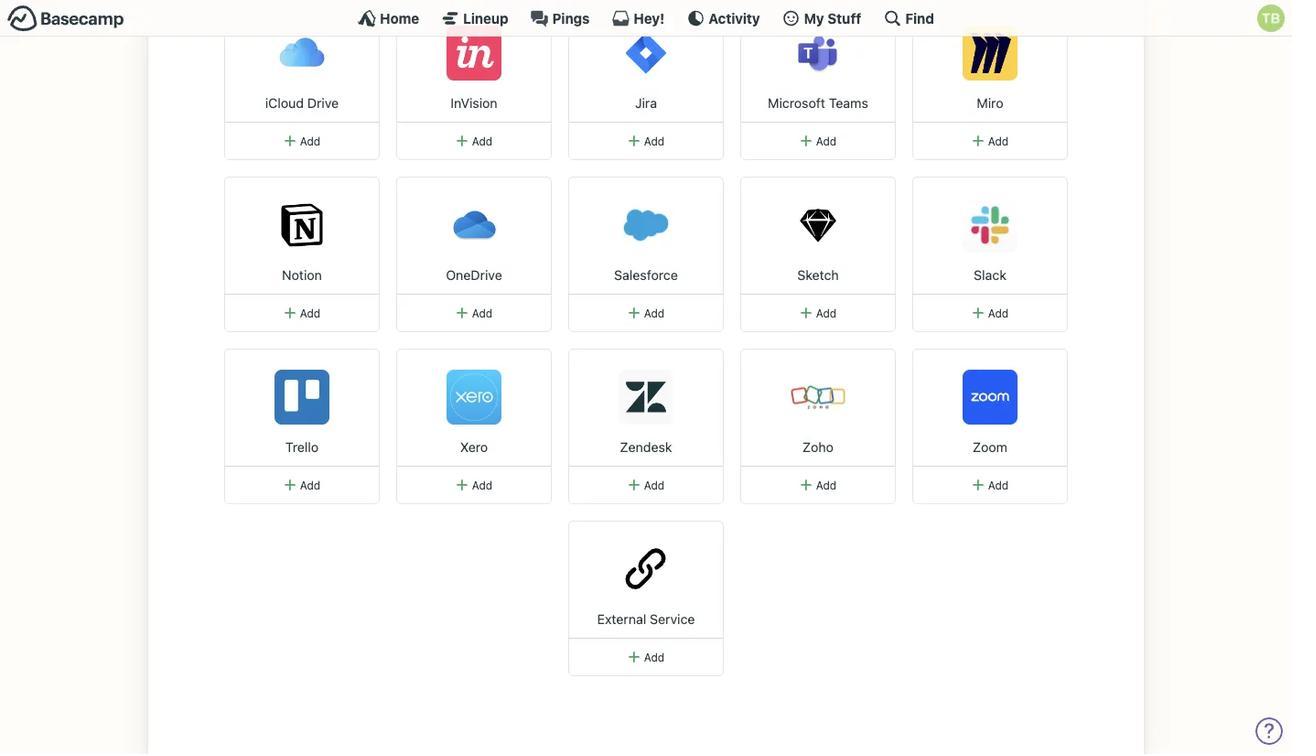 Task type: vqa. For each thing, say whether or not it's contained in the screenshot.
my stuff
yes



Task type: describe. For each thing, give the bounding box(es) containing it.
service
[[650, 611, 695, 627]]

slack
[[974, 267, 1007, 283]]

add for jira
[[644, 134, 665, 147]]

sketch
[[798, 267, 839, 283]]

add for zoho
[[816, 479, 837, 492]]

add for xero
[[472, 479, 493, 492]]

lineup link
[[441, 9, 509, 27]]

add for zendesk
[[644, 479, 665, 492]]

activity link
[[687, 9, 760, 27]]

add for icloud drive
[[300, 134, 321, 147]]

switch accounts image
[[7, 5, 125, 33]]

add for trello
[[300, 479, 321, 492]]

teams
[[829, 95, 869, 111]]

hey!
[[634, 10, 665, 26]]

onedrive
[[446, 267, 502, 283]]

trello
[[286, 439, 319, 455]]

jira
[[635, 95, 657, 111]]

add for notion
[[300, 307, 321, 319]]

add for onedrive
[[472, 307, 493, 319]]

add for invision
[[472, 134, 493, 147]]

add for sketch
[[816, 307, 837, 319]]

home
[[380, 10, 420, 26]]

add for slack
[[989, 307, 1009, 319]]



Task type: locate. For each thing, give the bounding box(es) containing it.
zoho
[[803, 439, 834, 455]]

miro
[[977, 95, 1004, 111]]

add down notion
[[300, 307, 321, 319]]

add down jira
[[644, 134, 665, 147]]

add for miro
[[989, 134, 1009, 147]]

my stuff button
[[782, 9, 862, 27]]

find button
[[884, 9, 935, 27]]

zoom
[[973, 439, 1008, 455]]

main element
[[0, 0, 1293, 37]]

hey! button
[[612, 9, 665, 27]]

pings
[[553, 10, 590, 26]]

icloud drive
[[265, 95, 339, 111]]

activity
[[709, 10, 760, 26]]

home link
[[358, 9, 420, 27]]

add
[[300, 134, 321, 147], [472, 134, 493, 147], [644, 134, 665, 147], [816, 134, 837, 147], [989, 134, 1009, 147], [300, 307, 321, 319], [472, 307, 493, 319], [644, 307, 665, 319], [816, 307, 837, 319], [989, 307, 1009, 319], [300, 479, 321, 492], [472, 479, 493, 492], [644, 479, 665, 492], [816, 479, 837, 492], [989, 479, 1009, 492], [644, 651, 665, 664]]

my stuff
[[804, 10, 862, 26]]

invision
[[451, 95, 498, 111]]

add down onedrive
[[472, 307, 493, 319]]

external service
[[597, 611, 695, 627]]

microsoft teams
[[768, 95, 869, 111]]

find
[[906, 10, 935, 26]]

add for external service
[[644, 651, 665, 664]]

notion
[[282, 267, 322, 283]]

add for microsoft teams
[[816, 134, 837, 147]]

add for zoom
[[989, 479, 1009, 492]]

add down xero on the left bottom
[[472, 479, 493, 492]]

add down the salesforce
[[644, 307, 665, 319]]

pings button
[[531, 9, 590, 27]]

my
[[804, 10, 825, 26]]

tim burton image
[[1258, 5, 1285, 32]]

icloud
[[265, 95, 304, 111]]

external
[[597, 611, 647, 627]]

add for salesforce
[[644, 307, 665, 319]]

add down zoho on the bottom of the page
[[816, 479, 837, 492]]

lineup
[[463, 10, 509, 26]]

add down "invision"
[[472, 134, 493, 147]]

add down zoom
[[989, 479, 1009, 492]]

add down external service
[[644, 651, 665, 664]]

add down microsoft teams
[[816, 134, 837, 147]]

add down zendesk on the bottom of page
[[644, 479, 665, 492]]

salesforce
[[614, 267, 678, 283]]

stuff
[[828, 10, 862, 26]]

add down sketch
[[816, 307, 837, 319]]

drive
[[307, 95, 339, 111]]

microsoft
[[768, 95, 826, 111]]

zendesk
[[620, 439, 673, 455]]

xero
[[460, 439, 488, 455]]

add down trello
[[300, 479, 321, 492]]

add down miro
[[989, 134, 1009, 147]]

add down slack
[[989, 307, 1009, 319]]

add down icloud drive
[[300, 134, 321, 147]]



